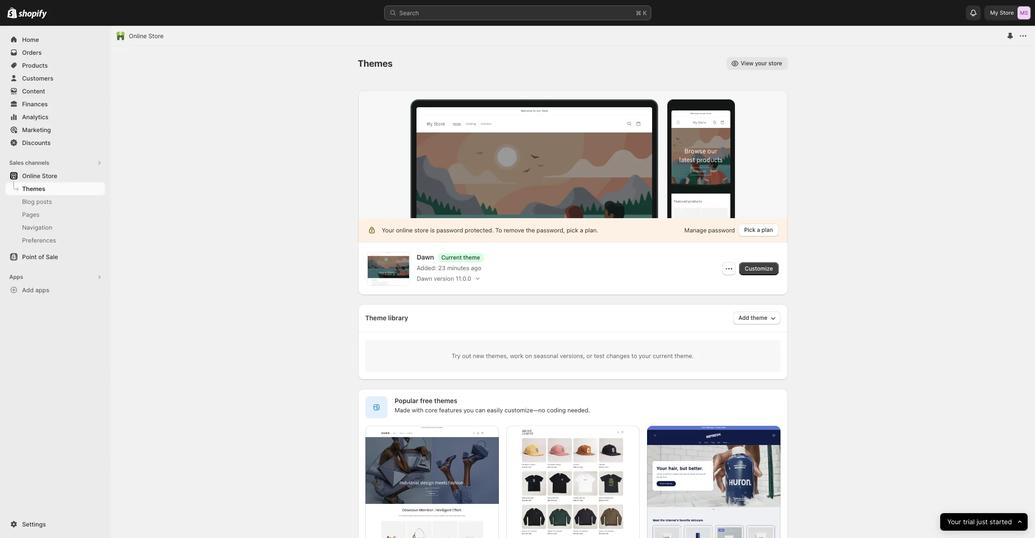 Task type: describe. For each thing, give the bounding box(es) containing it.
products
[[22, 62, 48, 69]]

discounts link
[[6, 136, 105, 149]]

1 horizontal spatial shopify image
[[19, 10, 47, 19]]

online store image
[[116, 31, 125, 41]]

k
[[643, 9, 647, 17]]

navigation link
[[6, 221, 105, 234]]

themes link
[[6, 182, 105, 195]]

marketing link
[[6, 123, 105, 136]]

discounts
[[22, 139, 51, 146]]

your trial just started
[[947, 518, 1012, 526]]

2 vertical spatial store
[[42, 172, 57, 180]]

your
[[947, 518, 961, 526]]

apps
[[9, 273, 23, 280]]

1 horizontal spatial store
[[148, 32, 164, 40]]

orders link
[[6, 46, 105, 59]]

blog
[[22, 198, 35, 205]]

sales channels button
[[6, 156, 105, 169]]

posts
[[36, 198, 52, 205]]

trial
[[963, 518, 975, 526]]

finances
[[22, 100, 48, 108]]

0 vertical spatial online store link
[[129, 31, 164, 41]]

0 horizontal spatial online store
[[22, 172, 57, 180]]

preferences link
[[6, 234, 105, 247]]

marketing
[[22, 126, 51, 133]]

blog posts link
[[6, 195, 105, 208]]

customers link
[[6, 72, 105, 85]]

apps
[[35, 286, 49, 294]]

pages link
[[6, 208, 105, 221]]

point of sale link
[[6, 250, 105, 263]]

started
[[990, 518, 1012, 526]]

navigation
[[22, 224, 52, 231]]

content
[[22, 87, 45, 95]]

home link
[[6, 33, 105, 46]]

search
[[399, 9, 419, 17]]

analytics link
[[6, 110, 105, 123]]

analytics
[[22, 113, 48, 121]]

themes
[[22, 185, 45, 192]]

⌘
[[636, 9, 641, 17]]

settings
[[22, 521, 46, 528]]

home
[[22, 36, 39, 43]]

just
[[977, 518, 988, 526]]



Task type: vqa. For each thing, say whether or not it's contained in the screenshot.
the left Store
yes



Task type: locate. For each thing, give the bounding box(es) containing it.
my store image
[[1018, 6, 1031, 19]]

online store
[[129, 32, 164, 40], [22, 172, 57, 180]]

1 vertical spatial online store link
[[6, 169, 105, 182]]

customers
[[22, 75, 53, 82]]

point of sale button
[[0, 250, 110, 263]]

0 vertical spatial store
[[1000, 9, 1014, 16]]

blog posts
[[22, 198, 52, 205]]

0 vertical spatial online store
[[129, 32, 164, 40]]

add
[[22, 286, 34, 294]]

1 vertical spatial store
[[148, 32, 164, 40]]

shopify image
[[7, 7, 17, 18], [19, 10, 47, 19]]

of
[[38, 253, 44, 261]]

online store link down channels in the top of the page
[[6, 169, 105, 182]]

sales channels
[[9, 159, 49, 166]]

products link
[[6, 59, 105, 72]]

store
[[1000, 9, 1014, 16], [148, 32, 164, 40], [42, 172, 57, 180]]

0 horizontal spatial online store link
[[6, 169, 105, 182]]

0 horizontal spatial shopify image
[[7, 7, 17, 18]]

2 horizontal spatial store
[[1000, 9, 1014, 16]]

my
[[990, 9, 998, 16]]

online store right online store icon
[[129, 32, 164, 40]]

1 horizontal spatial online store
[[129, 32, 164, 40]]

online right online store icon
[[129, 32, 147, 40]]

orders
[[22, 49, 42, 56]]

my store
[[990, 9, 1014, 16]]

add apps button
[[6, 284, 105, 296]]

channels
[[25, 159, 49, 166]]

apps button
[[6, 271, 105, 284]]

0 horizontal spatial online
[[22, 172, 40, 180]]

online
[[129, 32, 147, 40], [22, 172, 40, 180]]

online store link
[[129, 31, 164, 41], [6, 169, 105, 182]]

online up themes at the top left of the page
[[22, 172, 40, 180]]

point
[[22, 253, 37, 261]]

⌘ k
[[636, 9, 647, 17]]

your trial just started button
[[940, 513, 1028, 531]]

1 horizontal spatial online
[[129, 32, 147, 40]]

preferences
[[22, 237, 56, 244]]

0 vertical spatial online
[[129, 32, 147, 40]]

0 horizontal spatial store
[[42, 172, 57, 180]]

store right my
[[1000, 9, 1014, 16]]

1 vertical spatial online
[[22, 172, 40, 180]]

1 vertical spatial online store
[[22, 172, 57, 180]]

sales
[[9, 159, 24, 166]]

sale
[[46, 253, 58, 261]]

add apps
[[22, 286, 49, 294]]

pages
[[22, 211, 40, 218]]

point of sale
[[22, 253, 58, 261]]

settings link
[[6, 518, 105, 531]]

store up themes "link" on the left
[[42, 172, 57, 180]]

1 horizontal spatial online store link
[[129, 31, 164, 41]]

content link
[[6, 85, 105, 98]]

store right online store icon
[[148, 32, 164, 40]]

finances link
[[6, 98, 105, 110]]

online store down channels in the top of the page
[[22, 172, 57, 180]]

online store link right online store icon
[[129, 31, 164, 41]]



